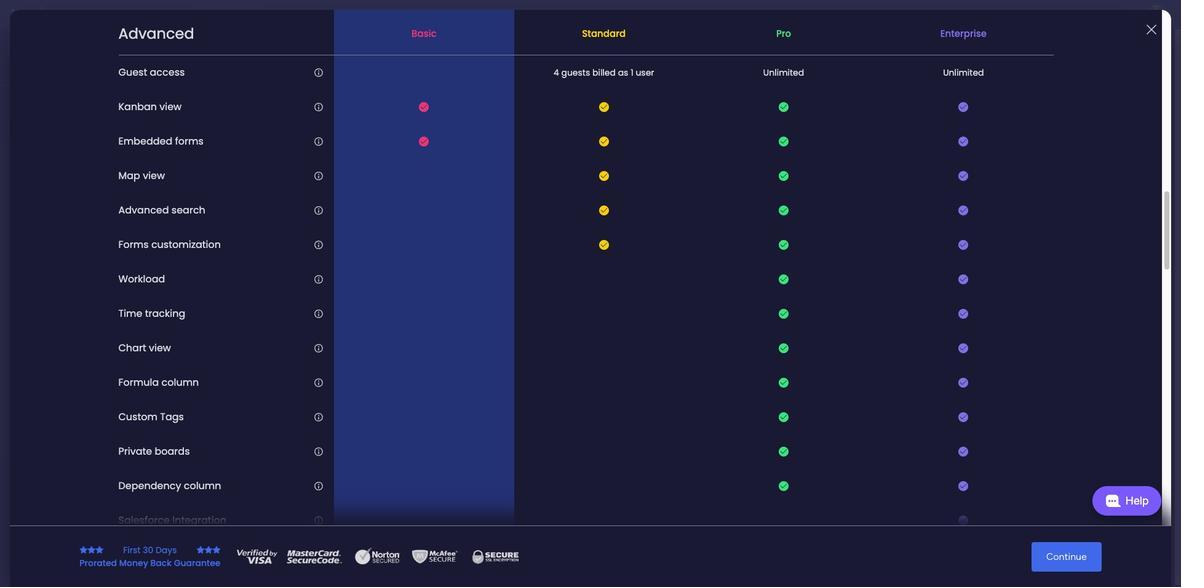 Task type: locate. For each thing, give the bounding box(es) containing it.
unlimited
[[764, 66, 805, 79], [944, 66, 984, 79]]

mastercard secure code image
[[283, 547, 345, 566]]

1 advanced from the top
[[118, 24, 194, 44]]

game inside virtual pet game work management
[[340, 439, 370, 452]]

to right want
[[454, 335, 464, 350]]

quickly access your recent boards, inbox and workspaces
[[212, 53, 468, 64]]

0 horizontal spatial game
[[340, 439, 370, 452]]

want to continue using monday.com to increase your productivity? there are a variety of plans to fit any of your needs.
[[425, 335, 756, 364]]

1 vertical spatial and
[[1014, 534, 1028, 544]]

0 horizontal spatial access
[[150, 65, 185, 80]]

access right "quickly"
[[248, 53, 278, 64]]

standard
[[582, 27, 626, 40]]

1 vertical spatial advanced
[[118, 203, 169, 217]]

learn left how
[[990, 475, 1012, 485]]

0 vertical spatial circle o image
[[960, 147, 968, 156]]

profile up mobile
[[1016, 161, 1042, 173]]

install our mobile app
[[972, 177, 1064, 188]]

1 horizontal spatial plans
[[572, 350, 599, 364]]

2 horizontal spatial main
[[509, 246, 527, 256]]

with right trial in the right of the page
[[732, 273, 771, 300]]

3 > from the left
[[670, 246, 676, 256]]

circle o image
[[960, 178, 968, 188]]

2 option from the top
[[7, 58, 150, 78]]

plans right see
[[232, 9, 252, 20]]

advanced search
[[118, 203, 205, 217]]

1 horizontal spatial game
[[491, 225, 517, 237]]

circle o image
[[960, 147, 968, 156], [960, 163, 968, 172]]

profile inside complete profile link
[[1016, 161, 1042, 173]]

circle o image down check circle icon
[[960, 147, 968, 156]]

custom
[[118, 410, 158, 424]]

integration
[[172, 514, 227, 528]]

1 vertical spatial access
[[150, 65, 185, 80]]

0 vertical spatial virtual
[[678, 246, 703, 256]]

0 horizontal spatial with
[[732, 273, 771, 300]]

1 work management > main workspace from the left
[[258, 246, 401, 256]]

complete for complete profile
[[972, 161, 1013, 173]]

update feed image
[[990, 9, 1003, 21]]

view right chart
[[149, 341, 171, 355]]

your
[[281, 53, 301, 64], [609, 273, 651, 300], [668, 335, 690, 350], [977, 344, 997, 355], [660, 350, 681, 364]]

profile up setup account link
[[1037, 94, 1070, 107]]

1 horizontal spatial work management > main workspace
[[427, 246, 571, 256]]

0 horizontal spatial help
[[990, 520, 1009, 531]]

this
[[30, 164, 46, 174]]

chat bot icon image
[[1106, 495, 1121, 507]]

pet down approvals
[[705, 246, 718, 256]]

requests
[[634, 225, 676, 237]]

0 vertical spatial advanced
[[118, 24, 194, 44]]

1 horizontal spatial of
[[647, 350, 657, 364]]

0 horizontal spatial star image
[[88, 546, 96, 554]]

of right variety
[[560, 350, 569, 364]]

lottie animation image for join this workspace to create content.
[[0, 463, 157, 587]]

quick search button
[[1038, 40, 1126, 65]]

recently
[[244, 101, 290, 114]]

0 horizontal spatial virtual
[[286, 439, 318, 452]]

inbox
[[370, 53, 394, 64]]

0 vertical spatial column
[[162, 376, 199, 390]]

work
[[99, 7, 122, 22], [258, 246, 277, 256], [427, 246, 446, 256], [597, 246, 615, 256], [300, 389, 320, 400], [300, 456, 320, 467]]

2 horizontal spatial >
[[670, 246, 676, 256]]

advanced down the map view
[[118, 203, 169, 217]]

0 vertical spatial profile
[[1037, 94, 1070, 107]]

plans inside want to continue using monday.com to increase your productivity? there are a variety of plans to fit any of your needs.
[[572, 350, 599, 364]]

has
[[606, 299, 641, 326]]

search everything image
[[1075, 9, 1087, 21]]

>
[[332, 246, 337, 256], [501, 246, 506, 256], [670, 246, 676, 256]]

1 vertical spatial view
[[143, 169, 165, 183]]

and down the center
[[1014, 534, 1028, 544]]

circle o image up circle o image
[[960, 163, 968, 172]]

lottie animation element
[[593, 30, 939, 76], [0, 463, 157, 587]]

0 horizontal spatial of
[[560, 350, 569, 364]]

> down project requests & approvals
[[670, 246, 676, 256]]

0 horizontal spatial workspaces
[[263, 335, 324, 349]]

0 vertical spatial workspaces
[[415, 53, 468, 64]]

upload
[[972, 130, 1002, 141]]

setup
[[972, 114, 997, 125]]

1 vertical spatial complete
[[972, 161, 1013, 173]]

content.
[[62, 191, 95, 201]]

are
[[495, 350, 512, 364]]

0 horizontal spatial unlimited
[[764, 66, 805, 79]]

0 horizontal spatial and
[[396, 53, 413, 64]]

complete up the "setup"
[[960, 94, 1009, 107]]

using
[[512, 335, 539, 350]]

2 > from the left
[[501, 246, 506, 256]]

1 vertical spatial lottie animation element
[[0, 463, 157, 587]]

component image
[[581, 244, 592, 255]]

workspaces
[[415, 53, 468, 64], [263, 335, 324, 349]]

1 vertical spatial learn
[[990, 534, 1012, 544]]

1 vertical spatial with
[[1090, 344, 1109, 355]]

verified by visa image
[[235, 547, 278, 566]]

trial
[[691, 273, 727, 300]]

advanced for advanced
[[118, 24, 194, 44]]

ended
[[645, 299, 705, 326]]

star image up guarantee
[[213, 546, 221, 554]]

guests
[[562, 66, 590, 79]]

access right guest
[[150, 65, 185, 80]]

1 circle o image from the top
[[960, 147, 968, 156]]

kanban view
[[118, 100, 182, 114]]

2 of from the left
[[647, 350, 657, 364]]

marketing
[[260, 225, 306, 237]]

2 work management > main workspace from the left
[[427, 246, 571, 256]]

help for help center learn and get support
[[990, 520, 1009, 531]]

1 horizontal spatial unlimited
[[944, 66, 984, 79]]

your down work management > virtual pet game at the top
[[609, 273, 651, 300]]

help center learn and get support
[[990, 520, 1075, 544]]

get
[[1030, 534, 1043, 544]]

1 vertical spatial profile
[[1016, 161, 1042, 173]]

learn down the center
[[990, 534, 1012, 544]]

1 vertical spatial virtual
[[286, 439, 318, 452]]

workspaces right the my
[[263, 335, 324, 349]]

circle o image inside enable desktop notifications "link"
[[960, 147, 968, 156]]

update feed (inbox)
[[244, 294, 347, 307]]

help inside help center learn and get support
[[990, 520, 1009, 531]]

0 vertical spatial access
[[248, 53, 278, 64]]

> up the (inbox) at left
[[332, 246, 337, 256]]

pet
[[705, 246, 718, 256], [321, 439, 337, 452]]

game for card
[[491, 225, 517, 237]]

1 vertical spatial help
[[990, 520, 1009, 531]]

0 vertical spatial option
[[7, 37, 150, 57]]

this workspace is empty. join this workspace to create content.
[[22, 164, 135, 201]]

&
[[679, 225, 685, 237]]

your inside hey james peterson, your pro trial with monday.com has ended
[[609, 273, 651, 300]]

> for trading card game
[[501, 246, 506, 256]]

game
[[491, 225, 517, 237], [720, 246, 743, 256], [340, 439, 370, 452]]

0 vertical spatial with
[[732, 273, 771, 300]]

0 vertical spatial game
[[491, 225, 517, 237]]

see
[[215, 9, 230, 20]]

0 horizontal spatial pet
[[321, 439, 337, 452]]

4 guests billed as 1 user
[[554, 66, 655, 79]]

circle o image inside complete profile link
[[960, 163, 968, 172]]

your for complete
[[1012, 94, 1035, 107]]

management inside virtual pet game work management
[[323, 456, 377, 467]]

pet down main workspace work management
[[321, 439, 337, 452]]

monday
[[55, 7, 97, 22]]

pro inside hey james peterson, your pro trial with monday.com has ended
[[656, 273, 686, 300]]

james peterson image
[[1147, 5, 1167, 25]]

0 horizontal spatial >
[[332, 246, 337, 256]]

forms
[[118, 238, 149, 252]]

as
[[618, 66, 629, 79]]

1 horizontal spatial lottie animation element
[[593, 30, 939, 76]]

main down trading card game
[[509, 246, 527, 256]]

view
[[160, 100, 182, 114], [143, 169, 165, 183], [149, 341, 171, 355]]

advanced
[[118, 24, 194, 44], [118, 203, 169, 217]]

1 vertical spatial your
[[1004, 130, 1023, 141]]

monday.com right how
[[1032, 475, 1082, 485]]

work management > main workspace
[[258, 246, 401, 256], [427, 246, 571, 256]]

0 horizontal spatial pro
[[656, 273, 686, 300]]

1 star image from the left
[[80, 546, 88, 554]]

help left the center
[[990, 520, 1009, 531]]

game for pet
[[340, 439, 370, 452]]

your down account
[[1004, 130, 1023, 141]]

option
[[7, 37, 150, 57], [7, 58, 150, 78]]

2 vertical spatial game
[[340, 439, 370, 452]]

how
[[1014, 475, 1030, 485]]

1 horizontal spatial pet
[[705, 246, 718, 256]]

with right minutes
[[1090, 344, 1109, 355]]

main down 'my workspaces'
[[286, 372, 309, 386]]

monday.com up using
[[476, 299, 602, 326]]

management inside main workspace work management
[[323, 389, 377, 400]]

complete your profile
[[960, 94, 1070, 107]]

monday.com up variety
[[542, 335, 608, 350]]

star image
[[80, 546, 88, 554], [96, 546, 104, 554], [197, 546, 205, 554], [205, 546, 213, 554]]

2 advanced from the top
[[118, 203, 169, 217]]

plans left fit
[[572, 350, 599, 364]]

0 vertical spatial help
[[1126, 494, 1149, 507]]

0 vertical spatial your
[[1012, 94, 1035, 107]]

0 horizontal spatial lottie animation image
[[0, 463, 157, 587]]

learn
[[990, 475, 1012, 485], [990, 534, 1012, 544]]

hey james peterson, your pro trial with monday.com has ended
[[411, 273, 771, 326]]

2 vertical spatial monday.com
[[1032, 475, 1082, 485]]

and right inbox
[[396, 53, 413, 64]]

0 horizontal spatial plans
[[232, 9, 252, 20]]

1 horizontal spatial access
[[248, 53, 278, 64]]

1 vertical spatial pet
[[321, 439, 337, 452]]

check circle image
[[960, 116, 968, 125]]

trading
[[430, 225, 464, 237]]

1 horizontal spatial main
[[339, 246, 358, 256]]

1 vertical spatial pro
[[656, 273, 686, 300]]

prorated
[[80, 557, 117, 569]]

work management > main workspace down plan
[[258, 246, 401, 256]]

1 vertical spatial workspaces
[[263, 335, 324, 349]]

quick search results list box
[[227, 115, 912, 278]]

of
[[560, 350, 569, 364], [647, 350, 657, 364]]

your up made
[[977, 344, 997, 355]]

workspace
[[48, 164, 90, 174], [56, 177, 98, 188], [360, 246, 401, 256], [529, 246, 571, 256], [312, 372, 366, 386]]

learn inside help center learn and get support
[[990, 534, 1012, 544]]

made
[[978, 358, 1002, 370]]

0 vertical spatial pet
[[705, 246, 718, 256]]

profile
[[1037, 94, 1070, 107], [1016, 161, 1042, 173]]

2 learn from the top
[[990, 534, 1012, 544]]

1 horizontal spatial lottie animation image
[[593, 30, 939, 76]]

public board image
[[581, 225, 595, 238]]

access for quickly
[[248, 53, 278, 64]]

1 horizontal spatial with
[[1090, 344, 1109, 355]]

work management > main workspace down card
[[427, 246, 571, 256]]

0 vertical spatial lottie animation element
[[593, 30, 939, 76]]

0 horizontal spatial work management > main workspace
[[258, 246, 401, 256]]

search
[[172, 203, 205, 217]]

to
[[100, 177, 108, 188], [454, 335, 464, 350], [611, 335, 620, 350], [602, 350, 612, 364]]

0 vertical spatial lottie animation image
[[593, 30, 939, 76]]

1 learn from the top
[[990, 475, 1012, 485]]

star image up prorated
[[88, 546, 96, 554]]

1 horizontal spatial >
[[501, 246, 506, 256]]

complete down enable
[[972, 161, 1013, 173]]

0 vertical spatial plans
[[232, 9, 252, 20]]

1 vertical spatial plans
[[572, 350, 599, 364]]

project requests & approvals
[[599, 225, 733, 237]]

variety
[[524, 350, 557, 364]]

view for kanban view
[[160, 100, 182, 114]]

monday.com inside getting started element
[[1032, 475, 1082, 485]]

access for guest
[[150, 65, 185, 80]]

workspace inside main workspace work management
[[312, 372, 366, 386]]

advanced down monday work management
[[118, 24, 194, 44]]

column up "integration"
[[184, 479, 221, 493]]

1 vertical spatial column
[[184, 479, 221, 493]]

1 star image from the left
[[88, 546, 96, 554]]

column for dependency column
[[184, 479, 221, 493]]

work management > virtual pet game
[[597, 246, 743, 256]]

0 vertical spatial complete
[[960, 94, 1009, 107]]

0 vertical spatial view
[[160, 100, 182, 114]]

view right the kanban
[[160, 100, 182, 114]]

our
[[999, 177, 1014, 188]]

main
[[339, 246, 358, 256], [509, 246, 527, 256], [286, 372, 309, 386]]

app
[[1047, 177, 1064, 188]]

view right map
[[143, 169, 165, 183]]

> down trading card game
[[501, 246, 506, 256]]

private
[[118, 445, 152, 459]]

give
[[966, 47, 985, 58]]

notifications image
[[963, 9, 975, 21]]

4
[[554, 66, 559, 79]]

embedded
[[118, 134, 173, 149]]

lottie animation image
[[593, 30, 939, 76], [0, 463, 157, 587]]

workspaces down basic in the top of the page
[[415, 53, 468, 64]]

money
[[119, 557, 148, 569]]

monday.com inside want to continue using monday.com to increase your productivity? there are a variety of plans to fit any of your needs.
[[542, 335, 608, 350]]

column up tags
[[162, 376, 199, 390]]

0 vertical spatial learn
[[990, 475, 1012, 485]]

ssl encrypted image
[[464, 547, 526, 566]]

invite members image
[[1017, 9, 1030, 21]]

monday.com
[[476, 299, 602, 326], [542, 335, 608, 350], [1032, 475, 1082, 485]]

to down empty.
[[100, 177, 108, 188]]

1 horizontal spatial pro
[[777, 27, 792, 40]]

1 horizontal spatial and
[[1014, 534, 1028, 544]]

of right "any"
[[647, 350, 657, 364]]

2 vertical spatial view
[[149, 341, 171, 355]]

monday marketplace image
[[1044, 9, 1057, 21]]

1 vertical spatial option
[[7, 58, 150, 78]]

help right chat bot icon
[[1126, 494, 1149, 507]]

2 circle o image from the top
[[960, 163, 968, 172]]

1 horizontal spatial virtual
[[678, 246, 703, 256]]

0 horizontal spatial main
[[286, 372, 309, 386]]

lottie animation element for join this workspace to create content.
[[0, 463, 157, 587]]

1 vertical spatial circle o image
[[960, 163, 968, 172]]

mobile
[[1017, 177, 1044, 188]]

ready-
[[949, 358, 978, 370]]

1 horizontal spatial star image
[[213, 546, 221, 554]]

1 vertical spatial lottie animation image
[[0, 463, 157, 587]]

help inside the help button
[[1126, 494, 1149, 507]]

continue
[[1047, 550, 1087, 562]]

0 vertical spatial monday.com
[[476, 299, 602, 326]]

1 > from the left
[[332, 246, 337, 256]]

your up account
[[1012, 94, 1035, 107]]

salesforce
[[118, 514, 170, 528]]

main up the (inbox) at left
[[339, 246, 358, 256]]

monday work management
[[55, 7, 191, 22]]

1 unlimited from the left
[[764, 66, 805, 79]]

1 vertical spatial monday.com
[[542, 335, 608, 350]]

0 vertical spatial and
[[396, 53, 413, 64]]

virtual inside virtual pet game work management
[[286, 439, 318, 452]]

0 horizontal spatial lottie animation element
[[0, 463, 157, 587]]

your inside upload your photo link
[[1004, 130, 1023, 141]]

install
[[972, 177, 997, 188]]

enable desktop notifications link
[[960, 144, 1126, 158]]

my
[[244, 335, 260, 349]]

star image
[[88, 546, 96, 554], [213, 546, 221, 554]]

empty.
[[100, 164, 127, 174]]

boards
[[155, 445, 190, 459]]

see plans
[[215, 9, 252, 20]]

1 horizontal spatial help
[[1126, 494, 1149, 507]]

2 horizontal spatial game
[[720, 246, 743, 256]]



Task type: describe. For each thing, give the bounding box(es) containing it.
my workspaces
[[244, 335, 324, 349]]

check circle image
[[960, 131, 968, 140]]

forms customization
[[118, 238, 221, 252]]

tags
[[160, 410, 184, 424]]

formula
[[118, 376, 159, 390]]

1 of from the left
[[560, 350, 569, 364]]

1 option from the top
[[7, 37, 150, 57]]

feed
[[284, 294, 307, 307]]

marketing plan
[[260, 225, 328, 237]]

with inside hey james peterson, your pro trial with monday.com has ended
[[732, 273, 771, 300]]

select product image
[[11, 9, 23, 21]]

norton secured image
[[350, 547, 405, 566]]

4 star image from the left
[[205, 546, 213, 554]]

complete profile link
[[960, 160, 1126, 174]]

templates
[[1005, 358, 1049, 370]]

guarantee
[[174, 557, 221, 569]]

help button
[[1093, 486, 1162, 516]]

forms
[[175, 134, 204, 149]]

with inside 'boost your workflow in minutes with ready-made templates'
[[1090, 344, 1109, 355]]

mcafee secure image
[[410, 547, 459, 566]]

v2 bolt switch image
[[1048, 46, 1055, 59]]

give feedback
[[966, 47, 1025, 58]]

0 vertical spatial pro
[[777, 27, 792, 40]]

update
[[244, 294, 282, 307]]

upload your photo link
[[960, 129, 1126, 143]]

search
[[1086, 46, 1116, 58]]

in
[[1042, 344, 1050, 355]]

help image
[[1102, 9, 1114, 21]]

dependency column
[[118, 479, 221, 493]]

any
[[626, 350, 645, 364]]

time
[[118, 307, 142, 321]]

work management > main workspace for card
[[427, 246, 571, 256]]

1 horizontal spatial workspaces
[[415, 53, 468, 64]]

a
[[514, 350, 521, 364]]

private boards
[[118, 445, 190, 459]]

boost your workflow in minutes with ready-made templates
[[949, 344, 1109, 370]]

column for formula column
[[162, 376, 199, 390]]

your left needs.
[[660, 350, 681, 364]]

monday.com inside hey james peterson, your pro trial with monday.com has ended
[[476, 299, 602, 326]]

2 star image from the left
[[96, 546, 104, 554]]

visited
[[292, 101, 327, 114]]

project
[[599, 225, 632, 237]]

boost
[[949, 344, 975, 355]]

work inside main workspace work management
[[300, 389, 320, 400]]

main for trading card game
[[509, 246, 527, 256]]

your up needs.
[[668, 335, 690, 350]]

pet inside virtual pet game work management
[[321, 439, 337, 452]]

plans inside see plans button
[[232, 9, 252, 20]]

center
[[1011, 520, 1037, 531]]

complete for complete your profile
[[960, 94, 1009, 107]]

help center element
[[942, 508, 1126, 557]]

complete profile
[[972, 161, 1042, 173]]

approvals
[[687, 225, 733, 237]]

> for marketing plan
[[332, 246, 337, 256]]

custom tags
[[118, 410, 184, 424]]

support
[[1045, 534, 1075, 544]]

works
[[1084, 475, 1107, 485]]

days
[[156, 544, 177, 556]]

(inbox)
[[310, 294, 347, 307]]

main inside main workspace work management
[[286, 372, 309, 386]]

templates image image
[[953, 248, 1115, 333]]

your for upload
[[1004, 130, 1023, 141]]

minutes
[[1052, 344, 1088, 355]]

dependency
[[118, 479, 181, 493]]

view for map view
[[143, 169, 165, 183]]

to inside this workspace is empty. join this workspace to create content.
[[100, 177, 108, 188]]

basic
[[412, 27, 437, 40]]

card
[[466, 225, 488, 237]]

map
[[118, 169, 140, 183]]

workflow
[[999, 344, 1040, 355]]

map view
[[118, 169, 165, 183]]

plan
[[309, 225, 328, 237]]

v2 user feedback image
[[952, 46, 961, 60]]

advanced for advanced search
[[118, 203, 169, 217]]

circle o image for complete
[[960, 163, 968, 172]]

1
[[631, 66, 634, 79]]

first
[[123, 544, 141, 556]]

back
[[150, 557, 172, 569]]

your inside 'boost your workflow in minutes with ready-made templates'
[[977, 344, 997, 355]]

install our mobile app link
[[960, 176, 1126, 190]]

photo
[[1025, 130, 1050, 141]]

time tracking
[[118, 307, 185, 321]]

3 star image from the left
[[197, 546, 205, 554]]

learn how monday.com works
[[990, 475, 1107, 485]]

to left fit
[[602, 350, 612, 364]]

needs.
[[684, 350, 716, 364]]

learn inside getting started element
[[990, 475, 1012, 485]]

recently visited
[[244, 101, 327, 114]]

prorated money back guarantee
[[80, 557, 221, 569]]

enable desktop notifications
[[972, 146, 1093, 157]]

this
[[40, 177, 54, 188]]

create
[[110, 177, 135, 188]]

2 unlimited from the left
[[944, 66, 984, 79]]

desktop
[[1002, 146, 1037, 157]]

main workspace work management
[[286, 372, 377, 400]]

work inside virtual pet game work management
[[300, 456, 320, 467]]

2 star image from the left
[[213, 546, 221, 554]]

join
[[22, 177, 38, 188]]

lottie animation element for quickly access your recent boards, inbox and workspaces
[[593, 30, 939, 76]]

james
[[451, 273, 514, 300]]

help for help
[[1126, 494, 1149, 507]]

user
[[636, 66, 655, 79]]

to up fit
[[611, 335, 620, 350]]

1 vertical spatial game
[[720, 246, 743, 256]]

lottie animation image for quickly access your recent boards, inbox and workspaces
[[593, 30, 939, 76]]

pet inside quick search results list box
[[705, 246, 718, 256]]

chart
[[118, 341, 146, 355]]

see plans button
[[199, 6, 258, 24]]

circle o image for enable
[[960, 147, 968, 156]]

guest access
[[118, 65, 185, 80]]

feedback
[[987, 47, 1025, 58]]

hey
[[411, 273, 446, 300]]

work management > main workspace for plan
[[258, 246, 401, 256]]

view for chart view
[[149, 341, 171, 355]]

and inside help center learn and get support
[[1014, 534, 1028, 544]]

want
[[425, 335, 451, 350]]

virtual pet game work management
[[286, 439, 377, 467]]

peterson,
[[519, 273, 605, 300]]

guest
[[118, 65, 147, 80]]

tracking
[[145, 307, 185, 321]]

main for marketing plan
[[339, 246, 358, 256]]

getting started element
[[942, 449, 1126, 498]]

virtual inside quick search results list box
[[678, 246, 703, 256]]

enable
[[972, 146, 1000, 157]]

setup account link
[[960, 113, 1126, 127]]

boards,
[[334, 53, 367, 64]]

your left the 'recent' at the left of page
[[281, 53, 301, 64]]



Task type: vqa. For each thing, say whether or not it's contained in the screenshot.
unique
no



